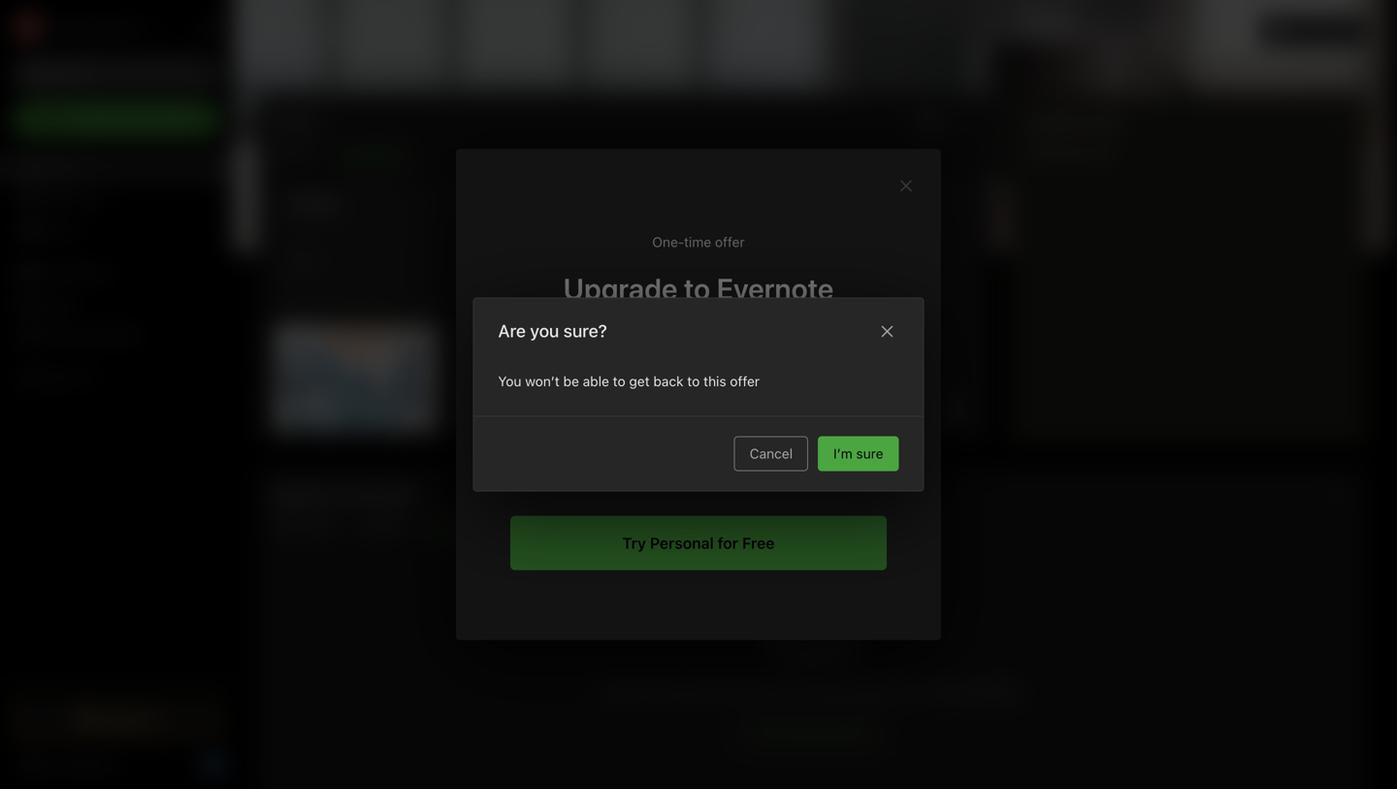 Task type: vqa. For each thing, say whether or not it's contained in the screenshot.
Edit search icon
no



Task type: locate. For each thing, give the bounding box(es) containing it.
tree
[[0, 152, 233, 682]]

1 horizontal spatial 5
[[493, 252, 500, 266]]

upgrade inside "upgrade to evernote personal"
[[564, 271, 678, 306]]

1 vertical spatial upgrade
[[100, 711, 158, 727]]

safe
[[929, 682, 959, 700]]

None search field
[[25, 56, 208, 91]]

dec 5 inside button
[[468, 252, 500, 266]]

day
[[755, 288, 777, 304]]

1 vertical spatial personal
[[650, 534, 714, 552]]

task down files
[[880, 235, 909, 251]]

upgrade for upgrade
[[100, 711, 158, 727]]

scratch
[[1029, 115, 1093, 131]]

2 horizontal spatial thumbnail image
[[631, 364, 798, 431]]

0 vertical spatial (
[[85, 191, 90, 206]]

1 vertical spatial notes
[[43, 191, 80, 207]]

captured
[[345, 487, 418, 503]]

notebooks link
[[0, 257, 232, 288]]

5 down sharks!
[[314, 252, 321, 266]]

- left sign
[[727, 218, 733, 234]]

0 horizontal spatial upgrade
[[100, 711, 158, 727]]

1 horizontal spatial task
[[880, 235, 909, 251]]

- right files
[[917, 218, 924, 234]]

emails
[[646, 253, 687, 269]]

i'm
[[834, 446, 853, 462]]

cancel button
[[734, 436, 809, 471]]

2 task from the left
[[880, 235, 909, 251]]

store pdfs, documents, and presentations for safe keeping.
[[601, 682, 1023, 700]]

5 up are
[[493, 252, 500, 266]]

0 vertical spatial tab list
[[261, 143, 985, 163]]

-
[[727, 218, 733, 234], [917, 218, 924, 234], [646, 235, 653, 251], [732, 235, 738, 251], [690, 253, 697, 269], [768, 253, 775, 269], [725, 270, 731, 286], [701, 288, 707, 304]]

work
[[734, 253, 765, 269]]

- up work
[[732, 235, 738, 251]]

documents tab
[[428, 516, 499, 536]]

0 horizontal spatial task
[[700, 235, 728, 251]]

5 inside button
[[493, 252, 500, 266]]

audio
[[522, 516, 558, 532]]

notch
[[681, 465, 717, 481]]

( inside trash ( 1
[[82, 370, 87, 385]]

0 vertical spatial personal
[[641, 310, 756, 345]]

0 horizontal spatial thumbnail image
[[274, 325, 441, 431]]

notes inside button
[[273, 114, 318, 130]]

recently captured button
[[269, 483, 418, 507]]

1 horizontal spatial thumbnail image
[[452, 325, 619, 431]]

thumbnail image for open laptop - sign in - check task - check emails - start work - go on lunch - meeting - end of day button
[[631, 364, 798, 431]]

5 up up
[[850, 404, 857, 417]]

2 horizontal spatial dec 5
[[825, 404, 857, 417]]

2 tab list from the top
[[261, 516, 1363, 536]]

tab list containing web clips
[[261, 516, 1363, 536]]

offer
[[715, 234, 745, 250], [730, 373, 760, 389]]

trash
[[43, 369, 77, 385]]

thumbnail image
[[274, 325, 441, 431], [452, 325, 619, 431], [631, 364, 798, 431]]

up
[[857, 442, 873, 458]]

( left )
[[85, 191, 90, 206]]

dec 5 down sharks!
[[289, 252, 321, 266]]

tab list for recently captured
[[261, 516, 1363, 536]]

0 horizontal spatial notes
[[43, 191, 80, 207]]

1 task from the left
[[700, 235, 728, 251]]

1 horizontal spatial dec 5
[[468, 252, 500, 266]]

suggested
[[340, 143, 407, 159]]

tab list containing recent
[[261, 143, 985, 163]]

offer up start
[[715, 234, 745, 250]]

to right on
[[684, 271, 711, 306]]

upgrade inside upgrade popup button
[[100, 711, 158, 727]]

of
[[739, 288, 751, 304]]

wednesday,
[[1038, 24, 1113, 38]]

( for trash
[[82, 370, 87, 385]]

1 check from the left
[[656, 235, 696, 251]]

be
[[564, 373, 579, 389]]

tab list down productivity at the bottom of page
[[261, 516, 1363, 536]]

free
[[743, 534, 775, 552]]

you won't be able to get back to this offer
[[498, 373, 760, 389]]

Start writing… text field
[[1029, 145, 1365, 428]]

1 tab list from the top
[[261, 143, 985, 163]]

1 vertical spatial tab list
[[261, 516, 1363, 536]]

1 horizontal spatial upgrade
[[564, 271, 678, 306]]

4
[[90, 191, 98, 206]]

- down lunch on the top of page
[[701, 288, 707, 304]]

new
[[43, 111, 71, 127]]

documents
[[428, 516, 499, 532]]

try personal for free button
[[511, 516, 887, 570]]

dec 5
[[289, 252, 321, 266], [468, 252, 500, 266], [825, 404, 857, 417]]

2 horizontal spatial dec
[[825, 404, 847, 417]]

to
[[684, 271, 711, 306], [613, 373, 626, 389], [688, 373, 700, 389], [587, 442, 600, 458], [700, 442, 713, 458]]

end
[[711, 288, 735, 304]]

personal
[[641, 310, 756, 345], [650, 534, 714, 552]]

dec inside button
[[468, 252, 489, 266]]

( right trash
[[82, 370, 87, 385]]

files
[[885, 218, 914, 234]]

shared with me link
[[0, 319, 232, 350]]

1 horizontal spatial for
[[906, 682, 925, 700]]

tags
[[44, 296, 73, 312]]

to left the this
[[688, 373, 700, 389]]

web clips
[[273, 516, 336, 532]]

for left free
[[718, 534, 739, 552]]

tab list
[[261, 143, 985, 163], [261, 516, 1363, 536]]

go
[[646, 270, 664, 286]]

for left the "safe" at the right of the page
[[906, 682, 925, 700]]

0 vertical spatial notes
[[273, 114, 318, 130]]

personal right try
[[650, 534, 714, 552]]

check down sign
[[742, 235, 782, 251]]

upgrade for upgrade to evernote personal
[[564, 271, 678, 306]]

you
[[498, 373, 522, 389]]

sure?
[[564, 320, 607, 341]]

dec 5 up are
[[468, 252, 500, 266]]

1 vertical spatial (
[[82, 370, 87, 385]]

images
[[359, 516, 404, 532]]

0 vertical spatial for
[[718, 534, 739, 552]]

expand notebooks image
[[5, 265, 20, 281]]

notes down "home"
[[43, 191, 80, 207]]

0 horizontal spatial dec 5
[[289, 252, 321, 266]]

task
[[700, 235, 728, 251], [880, 235, 909, 251]]

select
[[604, 442, 642, 458]]

today
[[672, 357, 802, 420]]

thumbnail image for 'dec 5' button
[[452, 325, 619, 431]]

1 horizontal spatial notes
[[273, 114, 318, 130]]

notes
[[273, 114, 318, 130], [43, 191, 80, 207]]

features
[[645, 442, 697, 458]]

audio tab
[[522, 516, 558, 536]]

to left get
[[613, 373, 626, 389]]

( inside notes ( 4 )
[[85, 191, 90, 206]]

home
[[43, 160, 80, 176]]

on
[[668, 270, 684, 286]]

1 horizontal spatial check
[[742, 235, 782, 251]]

0 horizontal spatial for
[[718, 534, 739, 552]]

- down time
[[690, 253, 697, 269]]

notes up recent
[[273, 114, 318, 130]]

for
[[718, 534, 739, 552], [906, 682, 925, 700]]

start
[[700, 253, 731, 269]]

customize
[[1295, 23, 1359, 38]]

december
[[1116, 24, 1179, 38]]

scratch pad button
[[1025, 112, 1123, 135]]

task up start
[[700, 235, 728, 251]]

dec 5 up i'm
[[825, 404, 857, 417]]

personal down the 'end'
[[641, 310, 756, 345]]

0 horizontal spatial 5
[[314, 252, 321, 266]]

0 vertical spatial upgrade
[[564, 271, 678, 306]]

morning,
[[309, 19, 383, 42]]

trash ( 1
[[43, 369, 93, 385]]

1 vertical spatial for
[[906, 682, 925, 700]]

0 horizontal spatial check
[[656, 235, 696, 251]]

web clips tab
[[273, 516, 336, 536]]

offer right the this
[[730, 373, 760, 389]]

1 horizontal spatial dec
[[468, 252, 489, 266]]

new button
[[12, 102, 221, 137]]

tab list up open at the left
[[261, 143, 985, 163]]

- right work
[[768, 253, 775, 269]]

check up emails
[[656, 235, 696, 251]]



Task type: describe. For each thing, give the bounding box(es) containing it.
are you sure?
[[498, 320, 607, 341]]

documents,
[[688, 682, 771, 700]]

notes for notes ( 4 )
[[43, 191, 80, 207]]

get
[[514, 442, 536, 458]]

emails tab
[[582, 516, 622, 536]]

evernote
[[717, 271, 834, 306]]

recent tab
[[273, 143, 317, 163]]

task inside organize files - morning task
[[880, 235, 909, 251]]

time
[[684, 234, 712, 250]]

close image
[[876, 320, 899, 343]]

lunch
[[687, 270, 722, 286]]

back
[[654, 373, 684, 389]]

images tab
[[359, 516, 404, 536]]

save
[[751, 723, 786, 741]]

- up the 'end'
[[725, 270, 731, 286]]

sign
[[737, 218, 765, 234]]

sharks!
[[289, 197, 339, 213]]

and
[[775, 682, 801, 700]]

tasks
[[43, 222, 78, 238]]

$0 today
[[596, 357, 802, 420]]

shared
[[43, 327, 87, 343]]

web
[[273, 516, 301, 532]]

notebooks
[[44, 265, 112, 281]]

- down open at the left
[[646, 235, 653, 251]]

you
[[530, 320, 559, 341]]

keeping.
[[963, 682, 1023, 700]]

recently captured
[[273, 487, 418, 503]]

notes button
[[269, 111, 342, 134]]

save documents button
[[735, 716, 889, 749]]

home link
[[0, 152, 233, 183]]

productivity
[[778, 442, 853, 458]]

$0
[[596, 357, 662, 420]]

0 vertical spatial offer
[[715, 234, 745, 250]]

recently
[[273, 487, 342, 503]]

with
[[91, 327, 117, 343]]

ruby!
[[388, 19, 437, 42]]

store
[[601, 682, 639, 700]]

1 vertical spatial offer
[[730, 373, 760, 389]]

organize files - morning task
[[825, 218, 924, 251]]

notes ( 4 )
[[43, 191, 103, 207]]

clips
[[305, 516, 336, 532]]

13,
[[1182, 24, 1198, 38]]

sure
[[857, 446, 884, 462]]

- inside organize files - morning task
[[917, 218, 924, 234]]

open
[[646, 218, 680, 234]]

one-time offer
[[653, 234, 745, 250]]

this
[[704, 373, 727, 389]]

task inside open laptop - sign in - check task - check emails - start work - go on lunch - meeting - end of day
[[700, 235, 728, 251]]

tags button
[[0, 288, 232, 319]]

)
[[98, 191, 103, 206]]

get
[[629, 373, 650, 389]]

good morning, ruby!
[[257, 19, 437, 42]]

one-
[[653, 234, 684, 250]]

tasks button
[[0, 215, 232, 246]]

to inside "upgrade to evernote personal"
[[684, 271, 711, 306]]

upgrade button
[[12, 700, 221, 739]]

0 horizontal spatial dec
[[289, 252, 311, 266]]

your
[[747, 442, 775, 458]]

tree containing home
[[0, 152, 233, 682]]

2 check from the left
[[742, 235, 782, 251]]

( for notes
[[85, 191, 90, 206]]

good
[[257, 19, 304, 42]]

notes for notes
[[273, 114, 318, 130]]

meeting
[[646, 288, 697, 304]]

get access to select features to take your productivity up a notch
[[514, 442, 884, 481]]

me
[[121, 327, 140, 343]]

customize button
[[1261, 16, 1367, 47]]

i'm sure
[[834, 446, 884, 462]]

upgrade to evernote personal
[[564, 271, 834, 345]]

to left select
[[587, 442, 600, 458]]

emails
[[582, 516, 622, 532]]

recent
[[273, 143, 317, 159]]

expand tags image
[[5, 296, 20, 312]]

to left take
[[700, 442, 713, 458]]

morning
[[825, 235, 877, 251]]

suggested tab
[[340, 143, 407, 163]]

take
[[717, 442, 743, 458]]

laptop
[[684, 218, 724, 234]]

documents
[[790, 723, 873, 741]]

try personal for free
[[623, 534, 775, 552]]

tab list for notes
[[261, 143, 985, 163]]

organize
[[825, 218, 881, 234]]

are
[[498, 320, 526, 341]]

1
[[87, 370, 93, 385]]

open laptop - sign in - check task - check emails - start work - go on lunch - meeting - end of day
[[646, 218, 782, 304]]

Search text field
[[25, 56, 208, 91]]

2023
[[1201, 24, 1230, 38]]

cancel
[[750, 446, 793, 462]]

dec 5 button
[[452, 181, 619, 431]]

personal inside button
[[650, 534, 714, 552]]

pad
[[1096, 115, 1123, 131]]

in
[[768, 218, 779, 234]]

save documents
[[751, 723, 873, 741]]

personal inside "upgrade to evernote personal"
[[641, 310, 756, 345]]

for inside button
[[718, 534, 739, 552]]

presentations
[[806, 682, 902, 700]]

i'm sure button
[[818, 436, 899, 471]]

settings image
[[198, 16, 221, 39]]

open laptop - sign in - check task - check emails - start work - go on lunch - meeting - end of day button
[[631, 181, 798, 431]]

2 horizontal spatial 5
[[850, 404, 857, 417]]



